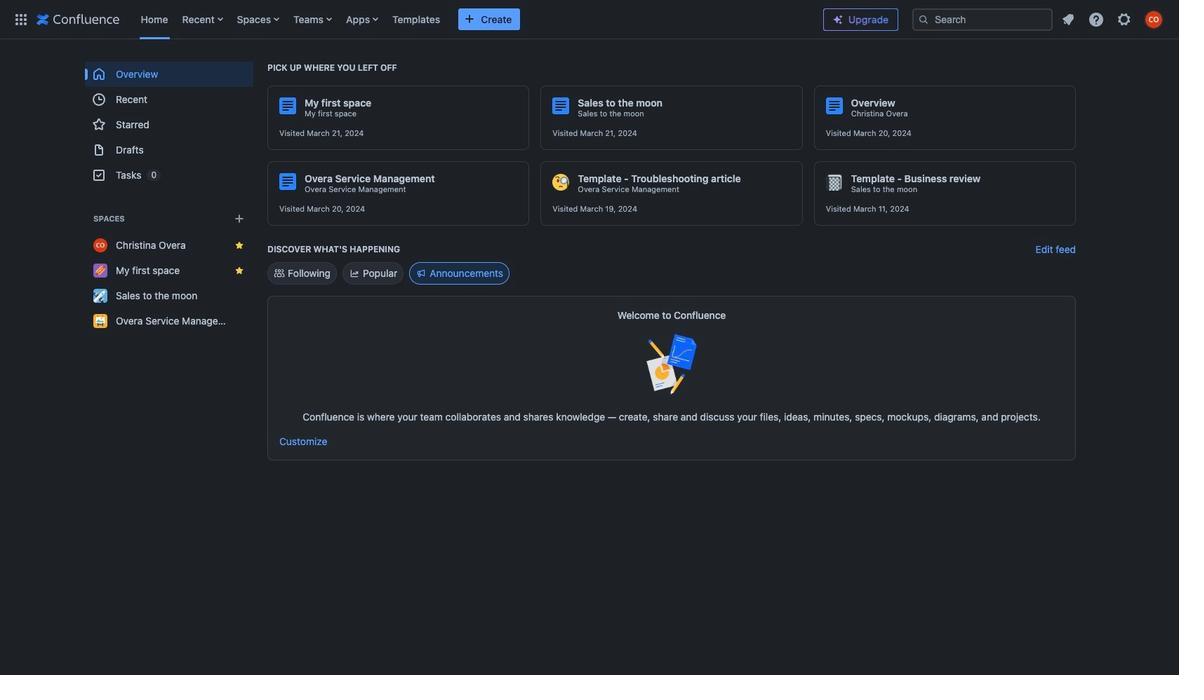 Task type: locate. For each thing, give the bounding box(es) containing it.
None search field
[[912, 8, 1053, 31]]

:notebook: image
[[826, 174, 843, 191]]

0 horizontal spatial list
[[134, 0, 812, 39]]

confluence image
[[36, 11, 120, 28], [36, 11, 120, 28]]

group
[[85, 62, 253, 188]]

notification icon image
[[1060, 11, 1077, 28]]

list for premium icon
[[1056, 7, 1171, 32]]

1 horizontal spatial list
[[1056, 7, 1171, 32]]

list
[[134, 0, 812, 39], [1056, 7, 1171, 32]]

banner
[[0, 0, 1179, 42]]

help icon image
[[1088, 11, 1105, 28]]

Search field
[[912, 8, 1053, 31]]

:face_with_monocle: image
[[553, 174, 569, 191], [553, 174, 569, 191]]

global element
[[8, 0, 812, 39]]

unstar this space image
[[234, 265, 245, 277]]



Task type: describe. For each thing, give the bounding box(es) containing it.
list for appswitcher icon at the top of the page
[[134, 0, 812, 39]]

premium image
[[832, 14, 844, 25]]

create a space image
[[231, 211, 248, 227]]

:notebook: image
[[826, 174, 843, 191]]

settings icon image
[[1116, 11, 1133, 28]]

search image
[[918, 14, 929, 25]]

appswitcher icon image
[[13, 11, 29, 28]]

unstar this space image
[[234, 240, 245, 251]]



Task type: vqa. For each thing, say whether or not it's contained in the screenshot.
list
yes



